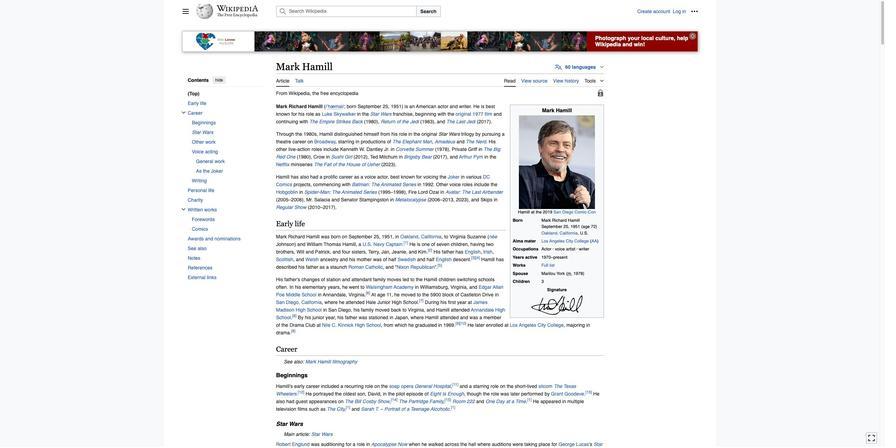 Task type: vqa. For each thing, say whether or not it's contained in the screenshot.
main content
yes



Task type: describe. For each thing, give the bounding box(es) containing it.
menu image
[[182, 8, 189, 15]]

Search Wikipedia search field
[[276, 6, 417, 17]]

1 x small image from the top
[[181, 111, 186, 115]]

hide image
[[690, 33, 696, 39]]

2 note from the top
[[276, 431, 604, 438]]

1 note from the top
[[276, 358, 604, 366]]

page semi-protected image
[[597, 90, 604, 97]]

language progressive image
[[555, 64, 562, 71]]

wikipedia image
[[217, 5, 258, 11]]

the free encyclopedia image
[[217, 13, 258, 18]]



Task type: locate. For each thing, give the bounding box(es) containing it.
fullscreen image
[[869, 435, 875, 442]]

personal tools navigation
[[638, 6, 700, 17]]

note
[[276, 358, 604, 366], [276, 431, 604, 438]]

1 vertical spatial note
[[276, 431, 604, 438]]

main content
[[273, 60, 698, 448]]

1 vertical spatial x small image
[[181, 207, 186, 212]]

None search field
[[268, 6, 638, 17]]

0 vertical spatial note
[[276, 358, 604, 366]]

0 vertical spatial x small image
[[181, 111, 186, 115]]

2 x small image from the top
[[181, 207, 186, 212]]

log in and more options image
[[691, 8, 698, 15]]

x small image
[[181, 111, 186, 115], [181, 207, 186, 212]]



